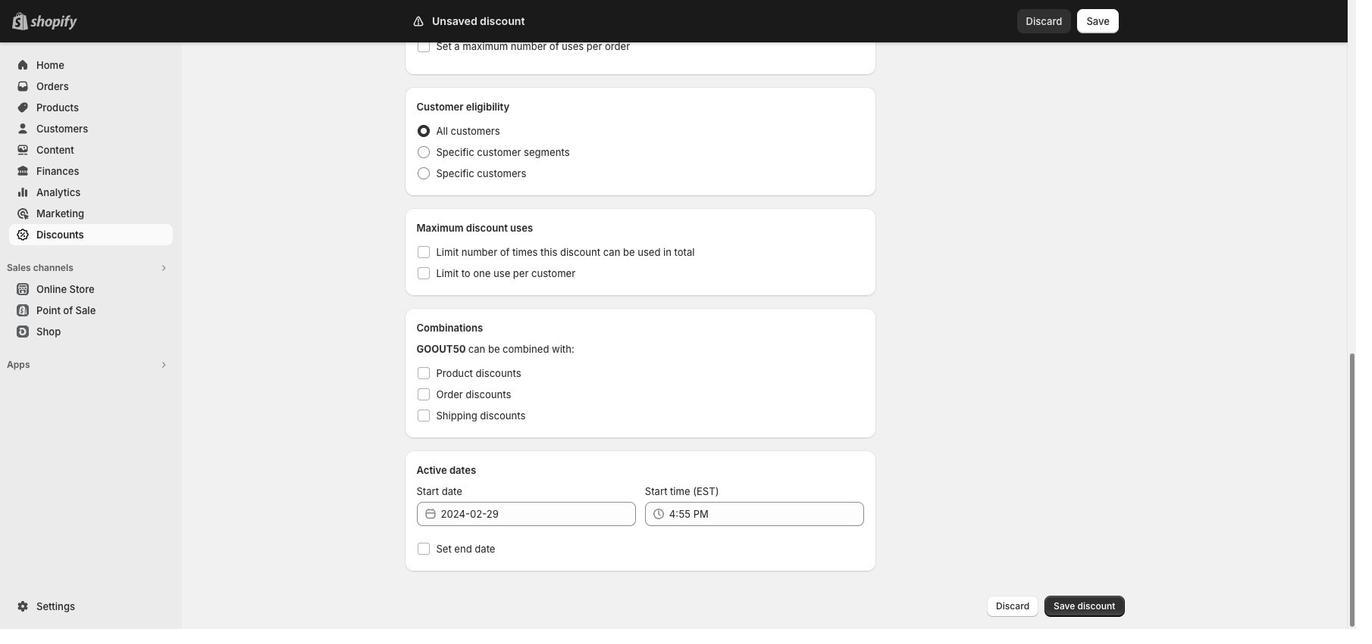 Task type: vqa. For each thing, say whether or not it's contained in the screenshot.
text box
no



Task type: locate. For each thing, give the bounding box(es) containing it.
Enter time text field
[[669, 503, 864, 527]]

YYYY-MM-DD text field
[[441, 503, 636, 527]]



Task type: describe. For each thing, give the bounding box(es) containing it.
shopify image
[[30, 15, 77, 30]]



